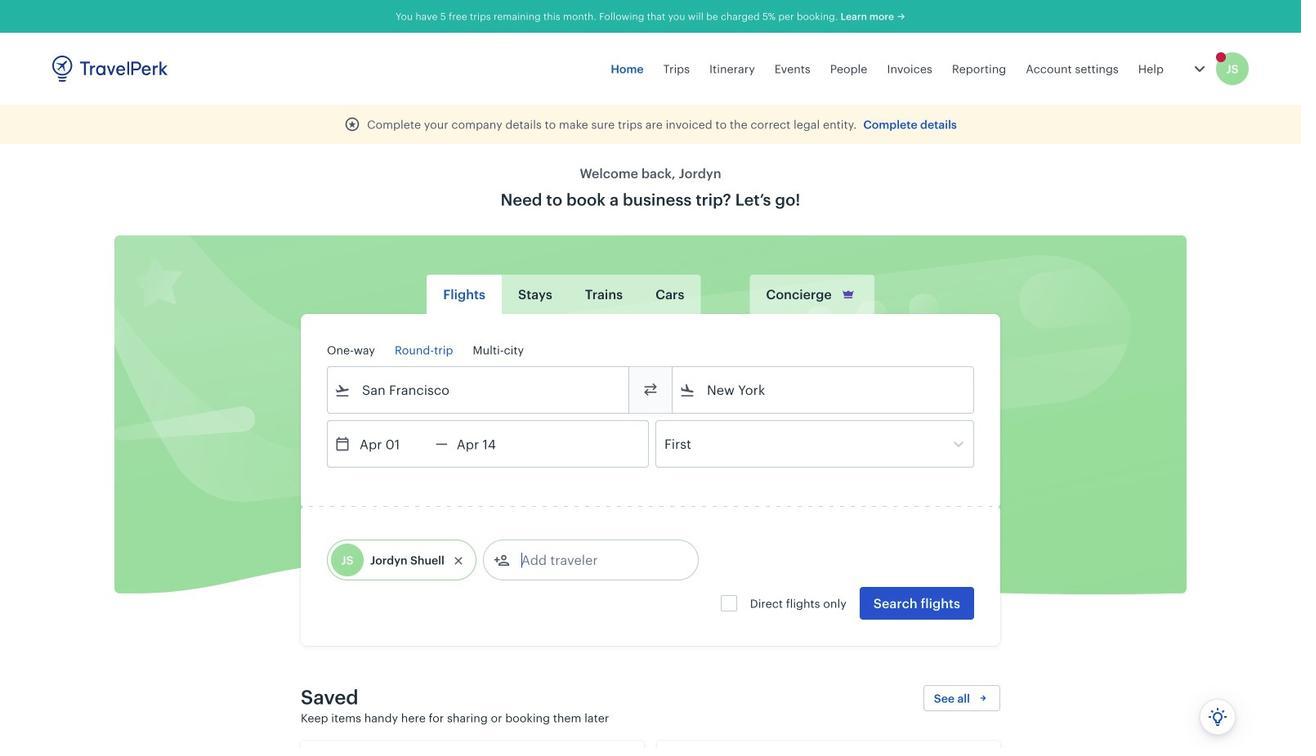 Task type: describe. For each thing, give the bounding box(es) containing it.
Add traveler search field
[[510, 547, 680, 573]]

From search field
[[351, 377, 608, 403]]



Task type: locate. For each thing, give the bounding box(es) containing it.
Return text field
[[448, 421, 533, 467]]

To search field
[[696, 377, 953, 403]]

Depart text field
[[351, 421, 436, 467]]



Task type: vqa. For each thing, say whether or not it's contained in the screenshot.
Return text box
yes



